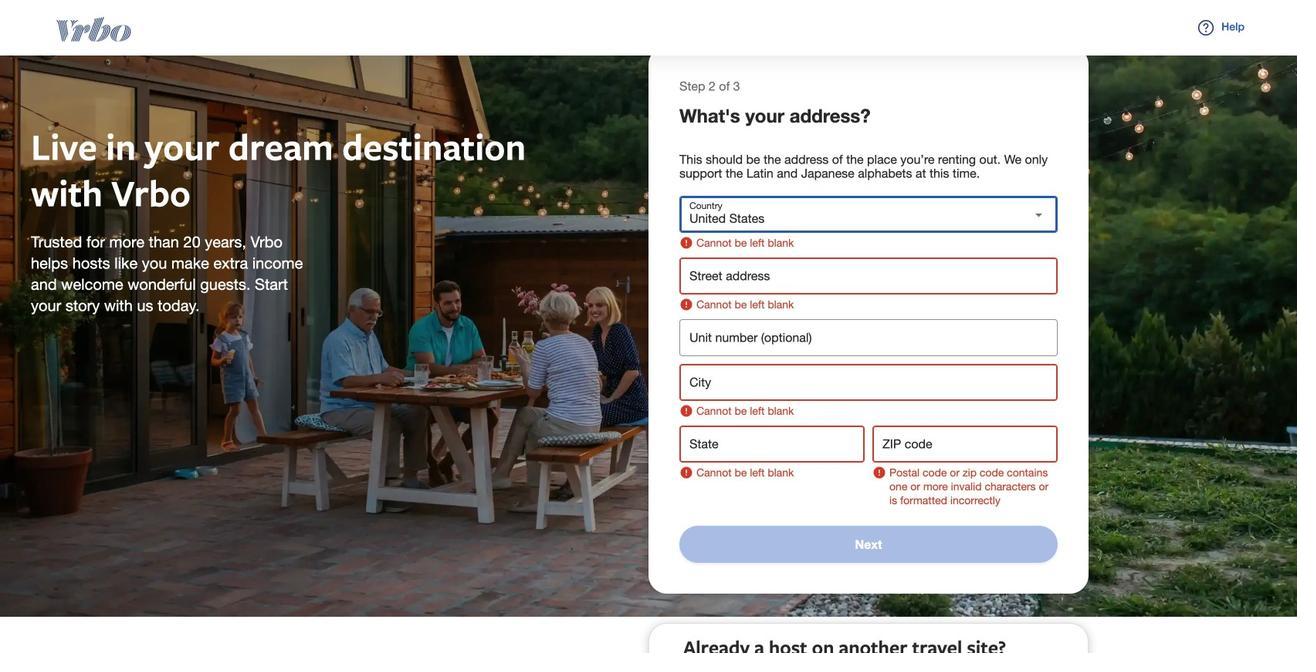 Task type: locate. For each thing, give the bounding box(es) containing it.
name error image
[[679, 405, 693, 418], [679, 466, 693, 480], [872, 466, 886, 480]]

1 vertical spatial name error image
[[679, 298, 693, 312]]

1 vertical spatial   text field
[[679, 364, 1058, 401]]

  text field
[[679, 258, 1058, 295], [679, 364, 1058, 401]]

1   text field from the top
[[679, 258, 1058, 295]]

2 name error image from the top
[[679, 298, 693, 312]]

0 vertical spatial   text field
[[679, 258, 1058, 295]]

name error image
[[679, 236, 693, 250], [679, 298, 693, 312]]

0 vertical spatial name error image
[[679, 236, 693, 250]]

vrbo logo image
[[25, 17, 162, 42]]

  text field
[[679, 320, 1058, 357], [679, 426, 865, 463], [872, 426, 1058, 463]]

2   text field from the top
[[679, 364, 1058, 401]]

1 name error image from the top
[[679, 236, 693, 250]]



Task type: describe. For each thing, give the bounding box(es) containing it.
family enjoying cabin vacation image
[[0, 0, 1297, 618]]



Task type: vqa. For each thing, say whether or not it's contained in the screenshot.
the topmost name error image
yes



